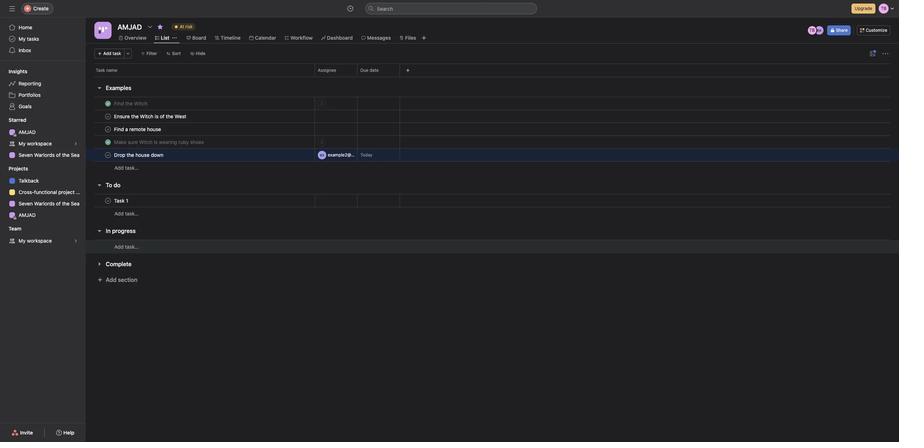 Task type: vqa. For each thing, say whether or not it's contained in the screenshot.
the leftmost Can
no



Task type: locate. For each thing, give the bounding box(es) containing it.
my inside the 'starred' element
[[19, 140, 26, 147]]

1 vertical spatial seven warlords of the sea link
[[4, 198, 82, 209]]

add task… row
[[86, 161, 899, 174], [86, 207, 899, 220], [86, 240, 899, 253]]

completed image left find a remote house 'text field' at top
[[104, 125, 112, 134]]

add section button
[[94, 273, 140, 286]]

add task button
[[94, 49, 124, 59]]

0 vertical spatial ex
[[817, 28, 821, 33]]

warlords down cross-functional project plan link
[[34, 201, 55, 207]]

seven inside projects element
[[19, 201, 33, 207]]

ex right tb at the top right of page
[[817, 28, 821, 33]]

add task… up "add a task to this section" icon
[[114, 165, 139, 171]]

0 vertical spatial workspace
[[27, 140, 52, 147]]

add section
[[106, 277, 137, 283]]

1 vertical spatial add task… row
[[86, 207, 899, 220]]

more actions image
[[126, 51, 130, 56]]

complete
[[106, 261, 132, 267]]

add task… down task 1 text field
[[114, 211, 139, 217]]

seven warlords of the sea for amjad
[[19, 152, 79, 158]]

my workspace inside the 'starred' element
[[19, 140, 52, 147]]

find the witch cell
[[86, 97, 315, 110]]

0 vertical spatial my workspace
[[19, 140, 52, 147]]

seven
[[19, 152, 33, 158], [19, 201, 33, 207]]

plan
[[76, 189, 86, 195]]

2 vertical spatial add task… row
[[86, 240, 899, 253]]

2 my from the top
[[19, 140, 26, 147]]

0 vertical spatial task…
[[125, 165, 139, 171]]

1 seven warlords of the sea from the top
[[19, 152, 79, 158]]

completed checkbox for make sure witch is wearing ruby shoes text field
[[104, 138, 112, 146]]

my workspace down team
[[19, 238, 52, 244]]

completed image right see details, my workspace image at the left top of page
[[104, 138, 112, 146]]

of up talkback link
[[56, 152, 61, 158]]

1 vertical spatial amjad
[[19, 212, 36, 218]]

1 task… from the top
[[125, 165, 139, 171]]

Make sure Witch is wearing ruby shoes text field
[[113, 139, 206, 146]]

share button
[[827, 25, 851, 35]]

collapse task list for this section image
[[97, 85, 102, 91], [97, 182, 102, 188]]

2 completed image from the top
[[104, 125, 112, 134]]

2 amjad from the top
[[19, 212, 36, 218]]

2 the from the top
[[62, 201, 69, 207]]

completed image down 'examples' button
[[104, 99, 112, 108]]

completed checkbox up to
[[104, 151, 112, 159]]

2 completed image from the top
[[104, 196, 112, 205]]

risk
[[185, 24, 193, 29]]

team
[[9, 226, 21, 232]]

amjad link inside the 'starred' element
[[4, 127, 82, 138]]

3 my from the top
[[19, 238, 26, 244]]

seven down cross-
[[19, 201, 33, 207]]

starred element
[[0, 114, 86, 162]]

sea down 'plan'
[[71, 201, 79, 207]]

completed image inside 'ensure the witch is of the west' cell
[[104, 112, 112, 121]]

amjad link
[[4, 127, 82, 138], [4, 209, 82, 221]]

completed image
[[104, 112, 112, 121], [104, 196, 112, 205]]

seven warlords of the sea link down functional
[[4, 198, 82, 209]]

add task… inside header in progress tree grid
[[114, 244, 139, 250]]

Completed checkbox
[[104, 125, 112, 134], [104, 138, 112, 146], [104, 151, 112, 159]]

completed checkbox down 'examples' button
[[104, 99, 112, 108]]

examples button
[[106, 82, 131, 94]]

portfolios
[[19, 92, 41, 98]]

0 vertical spatial add task… button
[[114, 164, 139, 172]]

my tasks link
[[4, 33, 82, 45]]

collapse task list for this section image down task on the top left
[[97, 85, 102, 91]]

2 vertical spatial my
[[19, 238, 26, 244]]

2 seven from the top
[[19, 201, 33, 207]]

Completed checkbox
[[104, 99, 112, 108], [104, 112, 112, 121], [104, 196, 112, 205]]

2 of from the top
[[56, 201, 61, 207]]

the for amjad
[[62, 152, 69, 158]]

sea inside the 'starred' element
[[71, 152, 79, 158]]

completed image inside find a remote house cell
[[104, 125, 112, 134]]

1 vertical spatial of
[[56, 201, 61, 207]]

2 amjad link from the top
[[4, 209, 82, 221]]

2 warlords from the top
[[34, 201, 55, 207]]

Find the Witch text field
[[113, 100, 150, 107]]

2 vertical spatial add task… button
[[114, 243, 139, 251]]

4 completed image from the top
[[104, 151, 112, 159]]

1 vertical spatial seven warlords of the sea
[[19, 201, 79, 207]]

add task… button inside header to do tree grid
[[114, 210, 139, 218]]

my down team
[[19, 238, 26, 244]]

my workspace down "starred" on the top left of the page
[[19, 140, 52, 147]]

amjad
[[19, 129, 36, 135], [19, 212, 36, 218]]

the down project in the left of the page
[[62, 201, 69, 207]]

timeline link
[[215, 34, 241, 42]]

completed checkbox left find a remote house 'text field' at top
[[104, 125, 112, 134]]

calendar
[[255, 35, 276, 41]]

reporting link
[[4, 78, 82, 89]]

1 the from the top
[[62, 152, 69, 158]]

goals link
[[4, 101, 82, 112]]

1 add task… from the top
[[114, 165, 139, 171]]

starred
[[9, 117, 26, 123]]

1 vertical spatial warlords
[[34, 201, 55, 207]]

0 vertical spatial completed checkbox
[[104, 125, 112, 134]]

row
[[86, 64, 899, 77], [94, 76, 890, 77], [86, 97, 899, 110], [86, 110, 899, 123], [86, 123, 899, 136], [86, 135, 899, 149], [86, 148, 899, 162], [86, 194, 899, 207]]

see details, my workspace image
[[74, 142, 78, 146]]

add a task to this section image
[[124, 182, 130, 188]]

my workspace link down "starred" on the top left of the page
[[4, 138, 82, 149]]

add down in progress button
[[114, 244, 124, 250]]

2 vertical spatial add task…
[[114, 244, 139, 250]]

add task… button up "add a task to this section" icon
[[114, 164, 139, 172]]

1 vertical spatial workspace
[[27, 238, 52, 244]]

do
[[114, 182, 120, 188]]

sea
[[71, 152, 79, 158], [71, 201, 79, 207]]

seven warlords of the sea
[[19, 152, 79, 158], [19, 201, 79, 207]]

create
[[33, 5, 49, 11]]

2 add task… from the top
[[114, 211, 139, 217]]

1 vertical spatial completed checkbox
[[104, 112, 112, 121]]

seven up projects
[[19, 152, 33, 158]]

inbox
[[19, 47, 31, 53]]

0 horizontal spatial ex
[[320, 152, 324, 157]]

3 add task… from the top
[[114, 244, 139, 250]]

task name
[[96, 68, 117, 73]]

completed checkbox inside 'ensure the witch is of the west' cell
[[104, 112, 112, 121]]

collapse task list for this section image for the header examples tree grid at top
[[97, 85, 102, 91]]

0 vertical spatial amjad link
[[4, 127, 82, 138]]

warlords
[[34, 152, 55, 158], [34, 201, 55, 207]]

my inside 'global' element
[[19, 36, 26, 42]]

1 vertical spatial the
[[62, 201, 69, 207]]

add task… button down progress on the bottom of page
[[114, 243, 139, 251]]

1 collapse task list for this section image from the top
[[97, 85, 102, 91]]

hide sidebar image
[[9, 6, 15, 11]]

1 add task… row from the top
[[86, 161, 899, 174]]

task… down task 1 text field
[[125, 211, 139, 217]]

warlords inside the 'starred' element
[[34, 152, 55, 158]]

seven warlords of the sea down cross-functional project plan
[[19, 201, 79, 207]]

workspace inside teams element
[[27, 238, 52, 244]]

amjad inside the 'starred' element
[[19, 129, 36, 135]]

0 vertical spatial completed checkbox
[[104, 99, 112, 108]]

add left section at the left of the page
[[106, 277, 116, 283]]

2 add task… row from the top
[[86, 207, 899, 220]]

list
[[161, 35, 169, 41]]

messages
[[367, 35, 391, 41]]

2 vertical spatial completed checkbox
[[104, 151, 112, 159]]

seven for talkback
[[19, 201, 33, 207]]

1 vertical spatial my
[[19, 140, 26, 147]]

completed checkbox for task 1 text field
[[104, 196, 112, 205]]

2 sea from the top
[[71, 201, 79, 207]]

1 sea from the top
[[71, 152, 79, 158]]

completed image up to
[[104, 151, 112, 159]]

my down "starred" on the top left of the page
[[19, 140, 26, 147]]

files link
[[399, 34, 416, 42]]

2 vertical spatial task…
[[125, 244, 139, 250]]

sea down see details, my workspace image at the left top of page
[[71, 152, 79, 158]]

overview link
[[119, 34, 146, 42]]

task… inside header to do tree grid
[[125, 211, 139, 217]]

2 workspace from the top
[[27, 238, 52, 244]]

0 vertical spatial of
[[56, 152, 61, 158]]

seven warlords of the sea inside projects element
[[19, 201, 79, 207]]

add task… inside the header examples tree grid
[[114, 165, 139, 171]]

completed checkbox inside find a remote house cell
[[104, 125, 112, 134]]

completed checkbox down examples
[[104, 112, 112, 121]]

my workspace inside teams element
[[19, 238, 52, 244]]

warlords inside projects element
[[34, 201, 55, 207]]

2 my workspace from the top
[[19, 238, 52, 244]]

0 vertical spatial add task…
[[114, 165, 139, 171]]

1 amjad link from the top
[[4, 127, 82, 138]]

row containing ex
[[86, 148, 899, 162]]

date
[[370, 68, 379, 73]]

1 vertical spatial add task… button
[[114, 210, 139, 218]]

progress
[[112, 228, 136, 234]]

of down cross-functional project plan
[[56, 201, 61, 207]]

my workspace link inside teams element
[[4, 235, 82, 247]]

completed checkbox inside "find the witch" cell
[[104, 99, 112, 108]]

my for my tasks link
[[19, 36, 26, 42]]

2 my workspace link from the top
[[4, 235, 82, 247]]

add task… down progress on the bottom of page
[[114, 244, 139, 250]]

1 completed checkbox from the top
[[104, 99, 112, 108]]

my workspace link for see details, my workspace icon
[[4, 235, 82, 247]]

3 task… from the top
[[125, 244, 139, 250]]

add task… button down task 1 text field
[[114, 210, 139, 218]]

my left tasks at the top left of page
[[19, 36, 26, 42]]

1 completed checkbox from the top
[[104, 125, 112, 134]]

0 vertical spatial my workspace link
[[4, 138, 82, 149]]

1 vertical spatial collapse task list for this section image
[[97, 182, 102, 188]]

0 vertical spatial the
[[62, 152, 69, 158]]

global element
[[0, 18, 86, 60]]

1 add task… button from the top
[[114, 164, 139, 172]]

project
[[58, 189, 75, 195]]

my workspace
[[19, 140, 52, 147], [19, 238, 52, 244]]

1 vertical spatial my workspace link
[[4, 235, 82, 247]]

completed image inside "find the witch" cell
[[104, 99, 112, 108]]

the for talkback
[[62, 201, 69, 207]]

completed image inside task 1 cell
[[104, 196, 112, 205]]

1 my workspace link from the top
[[4, 138, 82, 149]]

1 vertical spatial completed image
[[104, 196, 112, 205]]

seven warlords of the sea link up talkback link
[[4, 149, 82, 161]]

seven for amjad
[[19, 152, 33, 158]]

task…
[[125, 165, 139, 171], [125, 211, 139, 217], [125, 244, 139, 250]]

0 vertical spatial seven warlords of the sea link
[[4, 149, 82, 161]]

Drop the house down text field
[[113, 151, 166, 159]]

Ensure the Witch is of the West text field
[[113, 113, 188, 120]]

1 my workspace from the top
[[19, 140, 52, 147]]

amjad link down goals link
[[4, 127, 82, 138]]

completed image for find the witch text box
[[104, 99, 112, 108]]

3 completed checkbox from the top
[[104, 151, 112, 159]]

of inside the 'starred' element
[[56, 152, 61, 158]]

timeline
[[221, 35, 241, 41]]

2 add task… button from the top
[[114, 210, 139, 218]]

Task 1 text field
[[113, 197, 130, 204]]

cross-
[[19, 189, 34, 195]]

2 completed checkbox from the top
[[104, 138, 112, 146]]

1 vertical spatial ex
[[320, 152, 324, 157]]

1 vertical spatial completed checkbox
[[104, 138, 112, 146]]

completed image down examples
[[104, 112, 112, 121]]

amjad down "starred" on the top left of the page
[[19, 129, 36, 135]]

add left task
[[103, 51, 111, 56]]

task 1 cell
[[86, 194, 315, 207]]

completed image
[[104, 99, 112, 108], [104, 125, 112, 134], [104, 138, 112, 146], [104, 151, 112, 159]]

warlords up talkback link
[[34, 152, 55, 158]]

amjad link up teams element
[[4, 209, 82, 221]]

1 vertical spatial amjad link
[[4, 209, 82, 221]]

0 vertical spatial seven warlords of the sea
[[19, 152, 79, 158]]

collapse task list for this section image left to
[[97, 182, 102, 188]]

completed checkbox for ensure the witch is of the west text field
[[104, 112, 112, 121]]

3 completed image from the top
[[104, 138, 112, 146]]

None text field
[[116, 20, 144, 33]]

1 vertical spatial task…
[[125, 211, 139, 217]]

0 vertical spatial warlords
[[34, 152, 55, 158]]

1 vertical spatial my workspace
[[19, 238, 52, 244]]

2 task… from the top
[[125, 211, 139, 217]]

home link
[[4, 22, 82, 33]]

1 my from the top
[[19, 36, 26, 42]]

completed checkbox inside task 1 cell
[[104, 196, 112, 205]]

teams element
[[0, 222, 86, 248]]

completed checkbox inside drop the house down cell
[[104, 151, 112, 159]]

board link
[[187, 34, 206, 42]]

2 seven warlords of the sea from the top
[[19, 201, 79, 207]]

my workspace link down team
[[4, 235, 82, 247]]

my workspace link for see details, my workspace image at the left top of page
[[4, 138, 82, 149]]

1 seven warlords of the sea link from the top
[[4, 149, 82, 161]]

of for talkback
[[56, 201, 61, 207]]

starred button
[[0, 117, 26, 124]]

task… down drop the house down text box
[[125, 165, 139, 171]]

2 completed checkbox from the top
[[104, 112, 112, 121]]

my workspace for see details, my workspace image at the left top of page
[[19, 140, 52, 147]]

examples
[[106, 85, 131, 91]]

the inside the 'starred' element
[[62, 152, 69, 158]]

hide button
[[187, 49, 209, 59]]

1 workspace from the top
[[27, 140, 52, 147]]

my inside teams element
[[19, 238, 26, 244]]

add inside the header examples tree grid
[[114, 165, 124, 171]]

0 vertical spatial collapse task list for this section image
[[97, 85, 102, 91]]

the
[[62, 152, 69, 158], [62, 201, 69, 207]]

the up talkback link
[[62, 152, 69, 158]]

completed checkbox left task 1 text field
[[104, 196, 112, 205]]

add task… button for 2nd add task… row from the bottom
[[114, 210, 139, 218]]

my workspace link
[[4, 138, 82, 149], [4, 235, 82, 247]]

ex
[[817, 28, 821, 33], [320, 152, 324, 157]]

0 vertical spatial add task… row
[[86, 161, 899, 174]]

workspace for see details, my workspace icon
[[27, 238, 52, 244]]

1 of from the top
[[56, 152, 61, 158]]

0 vertical spatial completed image
[[104, 112, 112, 121]]

1 completed image from the top
[[104, 99, 112, 108]]

move tasks between sections image
[[293, 153, 297, 157]]

2 collapse task list for this section image from the top
[[97, 182, 102, 188]]

customize button
[[857, 25, 890, 35]]

1 vertical spatial seven
[[19, 201, 33, 207]]

completed image for make sure witch is wearing ruby shoes text field
[[104, 138, 112, 146]]

0 vertical spatial seven
[[19, 152, 33, 158]]

1 vertical spatial sea
[[71, 201, 79, 207]]

add down task 1 text field
[[114, 211, 124, 217]]

sea inside projects element
[[71, 201, 79, 207]]

completed checkbox inside make sure witch is wearing ruby shoes cell
[[104, 138, 112, 146]]

workspace inside the 'starred' element
[[27, 140, 52, 147]]

Find a remote house text field
[[113, 126, 163, 133]]

talkback
[[19, 178, 39, 184]]

add task… button inside header in progress tree grid
[[114, 243, 139, 251]]

invite
[[20, 430, 33, 436]]

insights button
[[0, 68, 27, 75]]

0 vertical spatial amjad
[[19, 129, 36, 135]]

2 vertical spatial completed checkbox
[[104, 196, 112, 205]]

the inside projects element
[[62, 201, 69, 207]]

seven warlords of the sea inside the 'starred' element
[[19, 152, 79, 158]]

completed checkbox for drop the house down text box
[[104, 151, 112, 159]]

collapse task list for this section image for header to do tree grid
[[97, 182, 102, 188]]

of
[[56, 152, 61, 158], [56, 201, 61, 207]]

1 warlords from the top
[[34, 152, 55, 158]]

of inside projects element
[[56, 201, 61, 207]]

messages link
[[361, 34, 391, 42]]

drop the house down cell
[[86, 148, 315, 162]]

customize
[[866, 28, 887, 33]]

ex right the details image
[[320, 152, 324, 157]]

3 add task… button from the top
[[114, 243, 139, 251]]

task… down progress on the bottom of page
[[125, 244, 139, 250]]

add inside header in progress tree grid
[[114, 244, 124, 250]]

completed image inside drop the house down cell
[[104, 151, 112, 159]]

0 vertical spatial sea
[[71, 152, 79, 158]]

add inside header to do tree grid
[[114, 211, 124, 217]]

1 vertical spatial add task…
[[114, 211, 139, 217]]

add up do
[[114, 165, 124, 171]]

seven inside the 'starred' element
[[19, 152, 33, 158]]

1 completed image from the top
[[104, 112, 112, 121]]

expand task list for this section image
[[97, 261, 102, 267]]

seven warlords of the sea link
[[4, 149, 82, 161], [4, 198, 82, 209]]

invite button
[[7, 426, 38, 439]]

of for amjad
[[56, 152, 61, 158]]

0 vertical spatial my
[[19, 36, 26, 42]]

seven warlords of the sea up talkback link
[[19, 152, 79, 158]]

1 seven from the top
[[19, 152, 33, 158]]

completed image for find a remote house 'text field' at top
[[104, 125, 112, 134]]

home
[[19, 24, 32, 30]]

sort
[[172, 51, 181, 56]]

section
[[118, 277, 137, 283]]

workspace
[[27, 140, 52, 147], [27, 238, 52, 244]]

1 amjad from the top
[[19, 129, 36, 135]]

completed image inside make sure witch is wearing ruby shoes cell
[[104, 138, 112, 146]]

task… inside the header examples tree grid
[[125, 165, 139, 171]]

my
[[19, 36, 26, 42], [19, 140, 26, 147], [19, 238, 26, 244]]

add task…
[[114, 165, 139, 171], [114, 211, 139, 217], [114, 244, 139, 250]]

amjad up team
[[19, 212, 36, 218]]

my for my workspace link within the teams element
[[19, 238, 26, 244]]

completed checkbox right see details, my workspace image at the left top of page
[[104, 138, 112, 146]]

completed image left task 1 text field
[[104, 196, 112, 205]]

2 seven warlords of the sea link from the top
[[4, 198, 82, 209]]

in progress button
[[106, 224, 136, 237]]

3 completed checkbox from the top
[[104, 196, 112, 205]]



Task type: describe. For each thing, give the bounding box(es) containing it.
to do button
[[106, 179, 120, 192]]

name
[[106, 68, 117, 73]]

cross-functional project plan link
[[4, 187, 86, 198]]

completed checkbox for find the witch text box
[[104, 99, 112, 108]]

dashboard
[[327, 35, 353, 41]]

goals
[[19, 103, 32, 109]]

due
[[360, 68, 368, 73]]

row containing task name
[[86, 64, 899, 77]]

show options image
[[147, 24, 153, 30]]

ex inside button
[[320, 152, 324, 157]]

filter button
[[137, 49, 160, 59]]

assignee
[[318, 68, 336, 73]]

filter
[[146, 51, 157, 56]]

today
[[360, 152, 372, 158]]

team button
[[0, 225, 21, 232]]

upgrade
[[855, 6, 872, 11]]

sort button
[[163, 49, 184, 59]]

reporting
[[19, 80, 41, 87]]

save options image
[[870, 51, 875, 56]]

seven warlords of the sea for talkback
[[19, 201, 79, 207]]

files
[[405, 35, 416, 41]]

collapse task list for this section image
[[97, 228, 102, 234]]

my for my workspace link associated with see details, my workspace image at the left top of page
[[19, 140, 26, 147]]

portfolios link
[[4, 89, 82, 101]]

seven warlords of the sea link for amjad
[[4, 149, 82, 161]]

ensure the witch is of the west cell
[[86, 110, 315, 123]]

completed image for ensure the witch is of the west text field
[[104, 112, 112, 121]]

my tasks
[[19, 36, 39, 42]]

3 add task… row from the top
[[86, 240, 899, 253]]

amjad inside projects element
[[19, 212, 36, 218]]

add tab image
[[421, 35, 427, 41]]

workspace for see details, my workspace image at the left top of page
[[27, 140, 52, 147]]

in progress
[[106, 228, 136, 234]]

header to do tree grid
[[86, 194, 899, 220]]

calendar link
[[249, 34, 276, 42]]

Search tasks, projects, and more text field
[[365, 3, 537, 14]]

at risk button
[[168, 22, 199, 32]]

board
[[192, 35, 206, 41]]

board image
[[99, 26, 107, 35]]

sea for talkback
[[71, 201, 79, 207]]

details image
[[306, 153, 310, 157]]

header examples tree grid
[[86, 97, 899, 174]]

tasks
[[27, 36, 39, 42]]

tab actions image
[[172, 36, 177, 40]]

ex button
[[318, 151, 356, 159]]

inbox link
[[4, 45, 82, 56]]

projects
[[9, 166, 28, 172]]

remove from starred image
[[157, 24, 163, 30]]

add task
[[103, 51, 121, 56]]

at
[[180, 24, 184, 29]]

help button
[[52, 426, 79, 439]]

complete button
[[106, 258, 132, 271]]

insights
[[9, 68, 27, 74]]

share
[[836, 28, 848, 33]]

add task… button for 1st add task… row from the top of the page
[[114, 164, 139, 172]]

hide
[[196, 51, 205, 56]]

make sure witch is wearing ruby shoes cell
[[86, 135, 315, 149]]

to do
[[106, 182, 120, 188]]

functional
[[34, 189, 57, 195]]

completed image for drop the house down text box
[[104, 151, 112, 159]]

see details, my workspace image
[[74, 239, 78, 243]]

talkback link
[[4, 175, 82, 187]]

seven warlords of the sea link for talkback
[[4, 198, 82, 209]]

workflow
[[290, 35, 313, 41]]

more actions image
[[883, 51, 888, 56]]

task… inside header in progress tree grid
[[125, 244, 139, 250]]

task
[[113, 51, 121, 56]]

header in progress tree grid
[[86, 240, 899, 253]]

projects button
[[0, 165, 28, 172]]

1 horizontal spatial ex
[[817, 28, 821, 33]]

sea for amjad
[[71, 152, 79, 158]]

my workspace for see details, my workspace icon
[[19, 238, 52, 244]]

find a remote house cell
[[86, 123, 315, 136]]

add task… button for first add task… row from the bottom of the page
[[114, 243, 139, 251]]

dashboard link
[[321, 34, 353, 42]]

warlords for amjad
[[34, 152, 55, 158]]

list link
[[155, 34, 169, 42]]

at risk
[[180, 24, 193, 29]]

task
[[96, 68, 105, 73]]

history image
[[347, 6, 353, 11]]

help
[[63, 430, 74, 436]]

warlords for talkback
[[34, 201, 55, 207]]

completed checkbox for find a remote house 'text field' at top
[[104, 125, 112, 134]]

due date
[[360, 68, 379, 73]]

insights element
[[0, 65, 86, 114]]

upgrade button
[[852, 4, 875, 14]]

in
[[106, 228, 111, 234]]

to
[[106, 182, 112, 188]]

overview
[[124, 35, 146, 41]]

add task… inside header to do tree grid
[[114, 211, 139, 217]]

add field image
[[406, 68, 410, 73]]

create button
[[21, 3, 53, 14]]

tb
[[809, 28, 815, 33]]

workflow link
[[285, 34, 313, 42]]

projects element
[[0, 162, 86, 222]]

cross-functional project plan
[[19, 189, 86, 195]]

completed image for task 1 text field
[[104, 196, 112, 205]]



